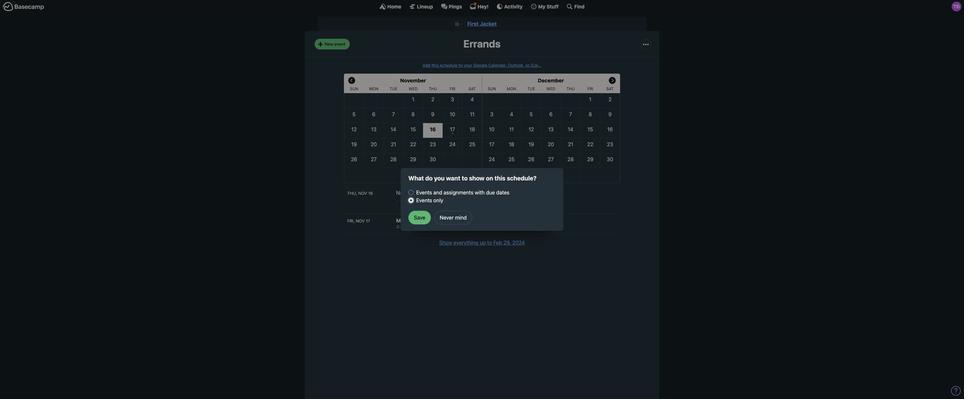 Task type: vqa. For each thing, say whether or not it's contained in the screenshot.
right Tyler Black icon
no



Task type: describe. For each thing, give the bounding box(es) containing it.
fri, nov 17
[[347, 219, 370, 224]]

home link
[[380, 3, 401, 10]]

your
[[464, 63, 472, 68]]

sun for december
[[488, 86, 496, 91]]

add for add this schedule to your google calendar, outlook, or ical…
[[423, 63, 431, 68]]

1 horizontal spatial this
[[495, 175, 506, 182]]

16
[[368, 191, 373, 196]]

show        everything      up to        feb 29, 2024 button
[[439, 239, 525, 247]]

main element
[[0, 0, 964, 13]]

add an event link
[[396, 200, 431, 210]]

mon for december
[[507, 86, 516, 91]]

add this schedule to your google calendar, outlook, or ical… link
[[423, 63, 542, 68]]

1 vertical spatial to
[[462, 175, 468, 182]]

schedule?
[[507, 175, 537, 182]]

home
[[387, 3, 401, 9]]

movie break with the team
[[396, 218, 464, 224]]

want
[[446, 175, 460, 182]]

december
[[538, 78, 564, 83]]

events and assignments with due dates
[[416, 190, 510, 195]]

do
[[425, 175, 433, 182]]

calendar,
[[489, 63, 507, 68]]

everything
[[454, 240, 479, 246]]

wed for november
[[409, 86, 418, 91]]

sat for december
[[606, 86, 614, 91]]

•
[[452, 130, 453, 136]]

or
[[526, 63, 530, 68]]

mon for november
[[369, 86, 379, 91]]

nov for thu,
[[358, 191, 367, 196]]

show
[[469, 175, 485, 182]]

never mind link
[[434, 211, 472, 224]]

an
[[410, 202, 415, 207]]

tue for december
[[528, 86, 535, 91]]

assignments
[[444, 190, 473, 195]]

only
[[434, 197, 443, 203]]

errands
[[464, 38, 501, 50]]

3:00pm     -     5:00pm
[[396, 224, 434, 229]]

17
[[366, 219, 370, 224]]

my stuff button
[[531, 3, 559, 10]]

wed for december
[[547, 86, 556, 91]]

outlook,
[[508, 63, 525, 68]]

0 vertical spatial the
[[427, 190, 435, 196]]

to for schedule
[[459, 63, 463, 68]]

movie
[[396, 218, 411, 224]]

0 horizontal spatial with
[[428, 218, 439, 224]]

dates
[[496, 190, 510, 195]]

event inside add an event link
[[416, 202, 427, 207]]

3:00pm
[[396, 224, 413, 229]]

1 horizontal spatial the
[[440, 218, 449, 224]]

5:00pm
[[417, 224, 434, 229]]

fri for december
[[587, 86, 593, 91]]

activity
[[504, 3, 523, 9]]

nothing's on the schedule
[[396, 190, 458, 196]]

up
[[480, 240, 486, 246]]

lineup link
[[409, 3, 433, 10]]

pings button
[[441, 3, 462, 10]]

you
[[434, 175, 445, 182]]

add this schedule to your google calendar, outlook, or ical…
[[423, 63, 542, 68]]

sat for november
[[469, 86, 476, 91]]

0 vertical spatial on
[[486, 175, 493, 182]]



Task type: locate. For each thing, give the bounding box(es) containing it.
tue
[[390, 86, 397, 91], [528, 86, 535, 91]]

fri for november
[[450, 86, 456, 91]]

0 horizontal spatial event
[[334, 41, 345, 47]]

1 horizontal spatial sat
[[606, 86, 614, 91]]

29,
[[504, 240, 511, 246]]

2 sun from the left
[[488, 86, 496, 91]]

thu for december
[[567, 86, 575, 91]]

on right "show"
[[486, 175, 493, 182]]

0 vertical spatial to
[[459, 63, 463, 68]]

0 horizontal spatial add
[[401, 202, 409, 207]]

and
[[434, 190, 442, 195]]

what
[[409, 175, 424, 182]]

1 horizontal spatial tue
[[528, 86, 535, 91]]

add
[[423, 63, 431, 68], [401, 202, 409, 207]]

google
[[473, 63, 487, 68]]

0 horizontal spatial tyler black image
[[464, 218, 469, 223]]

1 vertical spatial tyler black image
[[464, 218, 469, 223]]

1 horizontal spatial mon
[[507, 86, 516, 91]]

show
[[439, 240, 452, 246]]

thu
[[429, 86, 437, 91], [567, 86, 575, 91]]

nov
[[358, 191, 367, 196], [356, 219, 365, 224]]

fri,
[[347, 219, 355, 224]]

0 vertical spatial nov
[[358, 191, 367, 196]]

0 horizontal spatial the
[[427, 190, 435, 196]]

1 wed from the left
[[409, 86, 418, 91]]

0 horizontal spatial sun
[[350, 86, 358, 91]]

nov left '16'
[[358, 191, 367, 196]]

this
[[432, 63, 439, 68], [495, 175, 506, 182]]

add left an
[[401, 202, 409, 207]]

1 fri from the left
[[450, 86, 456, 91]]

never
[[440, 215, 454, 220]]

feb
[[493, 240, 502, 246]]

nov for fri,
[[356, 219, 365, 224]]

1 vertical spatial this
[[495, 175, 506, 182]]

stuff
[[547, 3, 559, 9]]

new event
[[325, 41, 345, 47]]

0 vertical spatial with
[[475, 190, 485, 195]]

to inside the show        everything      up to        feb 29, 2024 button
[[487, 240, 492, 246]]

1 vertical spatial the
[[440, 218, 449, 224]]

0 horizontal spatial wed
[[409, 86, 418, 91]]

add up november
[[423, 63, 431, 68]]

nothing's
[[396, 190, 419, 196]]

new event link
[[315, 39, 350, 49]]

1 horizontal spatial on
[[486, 175, 493, 182]]

hey! button
[[470, 3, 489, 10]]

show        everything      up to        feb 29, 2024
[[439, 240, 525, 246]]

activity link
[[497, 3, 523, 10]]

0 horizontal spatial on
[[420, 190, 426, 196]]

first jacket link
[[467, 21, 497, 27]]

1 horizontal spatial sun
[[488, 86, 496, 91]]

2 tue from the left
[[528, 86, 535, 91]]

0 horizontal spatial thu
[[429, 86, 437, 91]]

1 vertical spatial schedule
[[436, 190, 458, 196]]

my stuff
[[538, 3, 559, 9]]

add an event
[[401, 202, 427, 207]]

1 thu from the left
[[429, 86, 437, 91]]

on
[[486, 175, 493, 182], [420, 190, 426, 196]]

sun for november
[[350, 86, 358, 91]]

1 vertical spatial add
[[401, 202, 409, 207]]

tue for november
[[390, 86, 397, 91]]

event inside the new event link
[[334, 41, 345, 47]]

schedule left your
[[440, 63, 458, 68]]

wed
[[409, 86, 418, 91], [547, 86, 556, 91]]

new
[[325, 41, 333, 47]]

0 horizontal spatial this
[[432, 63, 439, 68]]

find
[[574, 3, 585, 9]]

the
[[427, 190, 435, 196], [440, 218, 449, 224]]

jacket
[[480, 21, 497, 27]]

find button
[[567, 3, 585, 10]]

the left 'team'
[[440, 218, 449, 224]]

events up events only
[[416, 190, 432, 195]]

thu,
[[347, 191, 357, 196]]

2024
[[513, 240, 525, 246]]

events for events only
[[416, 197, 432, 203]]

0 horizontal spatial sat
[[469, 86, 476, 91]]

1 horizontal spatial wed
[[547, 86, 556, 91]]

0 vertical spatial events
[[416, 190, 432, 195]]

november
[[400, 78, 426, 83]]

1 vertical spatial on
[[420, 190, 426, 196]]

event
[[334, 41, 345, 47], [416, 202, 427, 207]]

thu for november
[[429, 86, 437, 91]]

1 tue from the left
[[390, 86, 397, 91]]

due
[[486, 190, 495, 195]]

tyler black image
[[952, 2, 962, 11], [464, 218, 469, 223]]

1 vertical spatial nov
[[356, 219, 365, 224]]

to right want
[[462, 175, 468, 182]]

thu, nov 16
[[347, 191, 373, 196]]

1 mon from the left
[[369, 86, 379, 91]]

fri
[[450, 86, 456, 91], [587, 86, 593, 91]]

2 thu from the left
[[567, 86, 575, 91]]

team
[[450, 218, 463, 224]]

tyler black image inside main element
[[952, 2, 962, 11]]

0 horizontal spatial fri
[[450, 86, 456, 91]]

0 vertical spatial this
[[432, 63, 439, 68]]

on up events only
[[420, 190, 426, 196]]

0 vertical spatial add
[[423, 63, 431, 68]]

1 vertical spatial with
[[428, 218, 439, 224]]

ical…
[[531, 63, 542, 68]]

first jacket
[[467, 21, 497, 27]]

1 vertical spatial event
[[416, 202, 427, 207]]

wed down december
[[547, 86, 556, 91]]

2 fri from the left
[[587, 86, 593, 91]]

1 horizontal spatial tyler black image
[[952, 2, 962, 11]]

1 horizontal spatial thu
[[567, 86, 575, 91]]

-
[[414, 224, 416, 229]]

my
[[538, 3, 546, 9]]

first
[[467, 21, 479, 27]]

sun
[[350, 86, 358, 91], [488, 86, 496, 91]]

2 wed from the left
[[547, 86, 556, 91]]

pings
[[449, 3, 462, 9]]

lineup
[[417, 3, 433, 9]]

nov left 17
[[356, 219, 365, 224]]

1 horizontal spatial fri
[[587, 86, 593, 91]]

1 events from the top
[[416, 190, 432, 195]]

1 horizontal spatial add
[[423, 63, 431, 68]]

sat
[[469, 86, 476, 91], [606, 86, 614, 91]]

mon
[[369, 86, 379, 91], [507, 86, 516, 91]]

hey!
[[478, 3, 489, 9]]

mind
[[455, 215, 467, 220]]

to
[[459, 63, 463, 68], [462, 175, 468, 182], [487, 240, 492, 246]]

switch accounts image
[[3, 2, 44, 12]]

None submit
[[409, 211, 431, 224]]

with
[[475, 190, 485, 195], [428, 218, 439, 224]]

0 vertical spatial tyler black image
[[952, 2, 962, 11]]

break
[[413, 218, 427, 224]]

event right new
[[334, 41, 345, 47]]

the up events only
[[427, 190, 435, 196]]

never mind
[[440, 215, 467, 220]]

with left due at the top right of page
[[475, 190, 485, 195]]

0 vertical spatial schedule
[[440, 63, 458, 68]]

what do you want to show on this schedule?
[[409, 175, 537, 182]]

add for add an event
[[401, 202, 409, 207]]

wed down november
[[409, 86, 418, 91]]

2 events from the top
[[416, 197, 432, 203]]

events only
[[416, 197, 443, 203]]

to left your
[[459, 63, 463, 68]]

1 sat from the left
[[469, 86, 476, 91]]

events
[[416, 190, 432, 195], [416, 197, 432, 203]]

0 vertical spatial event
[[334, 41, 345, 47]]

to for up
[[487, 240, 492, 246]]

2 sat from the left
[[606, 86, 614, 91]]

2 vertical spatial to
[[487, 240, 492, 246]]

events for events and assignments with due dates
[[416, 190, 432, 195]]

2 mon from the left
[[507, 86, 516, 91]]

schedule up only
[[436, 190, 458, 196]]

1 sun from the left
[[350, 86, 358, 91]]

0 horizontal spatial mon
[[369, 86, 379, 91]]

1 horizontal spatial with
[[475, 190, 485, 195]]

add inside add an event link
[[401, 202, 409, 207]]

to right up
[[487, 240, 492, 246]]

1 vertical spatial events
[[416, 197, 432, 203]]

0 horizontal spatial tue
[[390, 86, 397, 91]]

1 horizontal spatial event
[[416, 202, 427, 207]]

event right an
[[416, 202, 427, 207]]

schedule
[[440, 63, 458, 68], [436, 190, 458, 196]]

with up 5:00pm
[[428, 218, 439, 224]]

events down nothing's on the schedule
[[416, 197, 432, 203]]



